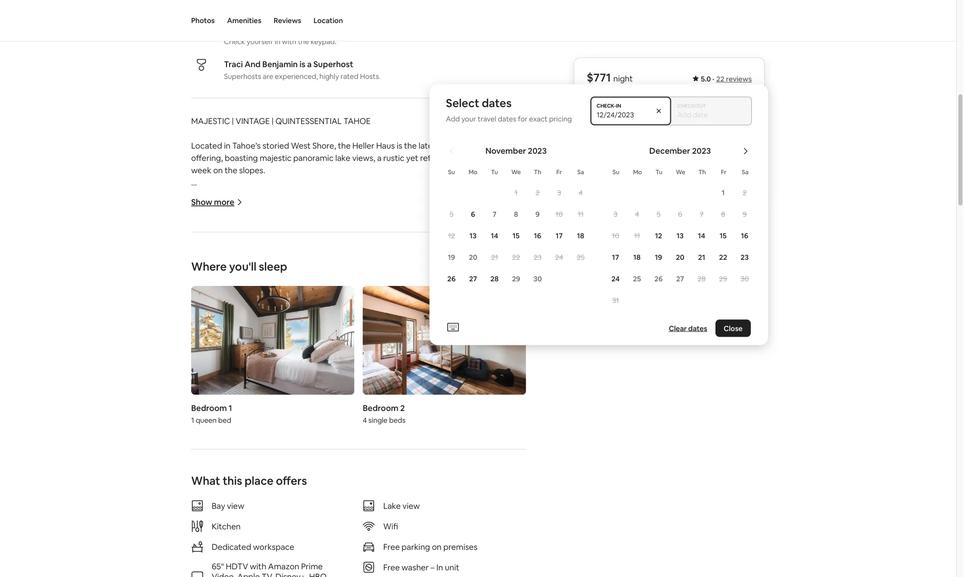 Task type: locate. For each thing, give the bounding box(es) containing it.
and inside traci and benjamin is a superhost superhosts are experienced, highly rated hosts.
[[245, 59, 261, 69]]

24 button up 31 button
[[605, 268, 626, 289]]

1 horizontal spatial 11 button
[[626, 225, 648, 246]]

greeted
[[191, 485, 223, 495]]

5 button up fee
[[648, 204, 669, 224]]

classic
[[261, 325, 286, 335]]

home inside 'a home for all seasons, and retaining its gorgeous redwood post and beam architecture and soaring granite fireplace, this cozy but spacious mountain lodge is the perfect basecamp for all of your tahoe adventures. enjoy panoramic views from rubicon peak to mt rose, and sapphire blue waters that appear to be so close you could almost reach it. the heller haus is perched atop a vista that allows for a truly four season tahoe experience.'
[[199, 374, 221, 384]]

1 horizontal spatial 2
[[536, 188, 540, 197]]

1 1 button from the left
[[505, 182, 527, 203]]

1 horizontal spatial view
[[254, 189, 272, 200]]

1 horizontal spatial 13 button
[[669, 225, 691, 246]]

0 horizontal spatial 30
[[533, 274, 542, 283]]

refined inside located in tahoe's storied west shore, the heller haus is the latest stayluxe rubicon offering, boasting majestic panoramic lake views, a rustic yet refined setting to enjoy a week on the slopes.
[[420, 152, 447, 163]]

29 for first 29 button from the left
[[512, 274, 520, 283]]

0 horizontal spatial 16 button
[[527, 225, 548, 246]]

0 horizontal spatial redwood
[[221, 509, 255, 520]]

0 vertical spatial 24
[[555, 252, 563, 262]]

1 29 button from the left
[[505, 268, 527, 289]]

25 for the topmost 25 button
[[577, 252, 585, 262]]

in left the 2023,
[[332, 312, 338, 323]]

alder
[[298, 485, 317, 495]]

you inside "thoughtfully renovated and restored in 2023, the heller haus returns to tahoe with the rich character of a classic alpine lodge, while delivering refined modern appointments and stunning design allowing you to unwind after an exhilarating day on the slopes, or a an epic day out on the lake."
[[301, 337, 315, 348]]

1 horizontal spatial haus
[[376, 140, 395, 151]]

redwood inside 'a home for all seasons, and retaining its gorgeous redwood post and beam architecture and soaring granite fireplace, this cozy but spacious mountain lodge is the perfect basecamp for all of your tahoe adventures. enjoy panoramic views from rubicon peak to mt rose, and sapphire blue waters that appear to be so close you could almost reach it. the heller haus is perched atop a vista that allows for a truly four season tahoe experience.'
[[378, 374, 413, 384]]

waters
[[293, 411, 319, 421]]

bunks,
[[339, 214, 363, 225]]

this inside 'a home for all seasons, and retaining its gorgeous redwood post and beam architecture and soaring granite fireplace, this cozy but spacious mountain lodge is the perfect basecamp for all of your tahoe adventures. enjoy panoramic views from rubicon peak to mt rose, and sapphire blue waters that appear to be so close you could almost reach it. the heller haus is perched atop a vista that allows for a truly four season tahoe experience.'
[[302, 386, 316, 397]]

the down beam
[[455, 386, 468, 397]]

22
[[716, 74, 725, 84], [512, 252, 520, 262], [719, 252, 727, 262]]

1 horizontal spatial add date
[[676, 110, 706, 119]]

2 27 button from the left
[[669, 268, 691, 289]]

28 button
[[484, 268, 505, 289], [691, 268, 712, 289]]

3 inside where you'll sleep region
[[475, 261, 479, 270]]

or left curl
[[285, 534, 293, 544]]

0 horizontal spatial 22 button
[[505, 247, 527, 267]]

or inside "thoughtfully renovated and restored in 2023, the heller haus returns to tahoe with the rich character of a classic alpine lodge, while delivering refined modern appointments and stunning design allowing you to unwind after an exhilarating day on the slopes, or a an epic day out on the lake."
[[502, 337, 510, 348]]

0 vertical spatial lake
[[335, 152, 350, 163]]

1 horizontal spatial 29
[[719, 274, 727, 283]]

1 vertical spatial free
[[383, 562, 400, 573]]

tu
[[491, 168, 498, 176], [656, 168, 663, 176]]

dates right clear
[[688, 324, 707, 333]]

1 30 button from the left
[[527, 268, 548, 289]]

1 21 button from the left
[[484, 247, 505, 267]]

2 date from the left
[[691, 110, 706, 119]]

2 12 from the left
[[655, 231, 662, 240]]

0 horizontal spatial 26 button
[[441, 268, 462, 289]]

0 horizontal spatial 1 button
[[505, 182, 527, 203]]

1 horizontal spatial up
[[393, 214, 403, 225]]

15 for first 15 'button' from right
[[720, 231, 727, 240]]

7 for 2nd 7 button from the right
[[493, 209, 497, 219]]

1 add date from the left
[[593, 110, 624, 119]]

an left epic
[[191, 349, 200, 360]]

redwoods,
[[335, 485, 375, 495]]

the up the yet
[[404, 140, 417, 151]]

tahoe up video,
[[214, 558, 237, 569]]

sq
[[219, 202, 228, 212]]

dates inside button
[[688, 324, 707, 333]]

1 button for november 2023
[[505, 182, 527, 203]]

26 button left /
[[441, 268, 462, 289]]

0 horizontal spatial 13 button
[[462, 225, 484, 246]]

bathrooms
[[203, 226, 244, 237]]

1 9 button from the left
[[527, 204, 548, 224]]

traci inside traci and benjamin is a superhost superhosts are experienced, highly rated hosts.
[[224, 59, 243, 69]]

1 fr from the left
[[556, 168, 562, 176]]

17 left no
[[556, 231, 563, 240]]

for inside 'select dates add your travel dates for exact pricing'
[[518, 114, 528, 123]]

blue
[[275, 411, 292, 421]]

21 button down their
[[691, 247, 712, 267]]

1 horizontal spatial 17 button
[[605, 247, 626, 267]]

1 bedroom from the left
[[191, 403, 227, 413]]

bedroom
[[191, 403, 227, 413], [363, 403, 398, 413]]

2 we from the left
[[676, 168, 685, 176]]

11 button up no
[[570, 204, 592, 224]]

1 horizontal spatial 19 button
[[648, 247, 669, 267]]

1 horizontal spatial 2023
[[692, 146, 711, 156]]

1 horizontal spatial 20
[[676, 252, 684, 262]]

| left vintage
[[232, 116, 234, 126]]

0 horizontal spatial 29
[[512, 274, 520, 283]]

2 6 from the left
[[678, 209, 682, 219]]

21 right 1 / 3
[[491, 252, 498, 262]]

haus down sapphire
[[231, 423, 250, 434]]

free left washer
[[383, 562, 400, 573]]

1 horizontal spatial 1 button
[[712, 182, 734, 203]]

lake up luxury
[[237, 189, 253, 200]]

9 for second 9 button from the left
[[743, 209, 747, 219]]

where you'll sleep
[[191, 259, 287, 274]]

self check-in check yourself in with the keypad.
[[224, 24, 337, 46]]

0 horizontal spatial 9
[[536, 209, 540, 219]]

0 vertical spatial 18 button
[[570, 225, 592, 246]]

add down $771
[[593, 110, 607, 119]]

burning
[[292, 251, 321, 261]]

haus
[[376, 140, 395, 151], [401, 312, 419, 323], [231, 423, 250, 434]]

beats
[[494, 558, 515, 569]]

and up mesh
[[253, 251, 267, 261]]

13 button up 1 / 3
[[462, 225, 484, 246]]

date down 5.0
[[691, 110, 706, 119]]

1
[[515, 188, 518, 197], [722, 188, 725, 197], [245, 214, 248, 225], [466, 261, 469, 270], [229, 403, 232, 413], [191, 415, 194, 424]]

1 2023 from the left
[[528, 146, 547, 156]]

bedroom inside "bedroom 1 1 queen bed"
[[191, 403, 227, 413]]

13 right fee
[[677, 231, 684, 240]]

and down a
[[191, 386, 205, 397]]

bedroom up single
[[363, 403, 398, 413]]

0 vertical spatial 17 button
[[548, 225, 570, 246]]

is down sapphire
[[252, 423, 257, 434]]

1 horizontal spatial 27
[[676, 274, 684, 283]]

tahoe
[[460, 312, 483, 323], [283, 399, 306, 409], [464, 423, 487, 434], [214, 558, 237, 569]]

a down so
[[393, 423, 397, 434]]

haus inside located in tahoe's storied west shore, the heller haus is the latest stayluxe rubicon offering, boasting majestic panoramic lake views, a rustic yet refined setting to enjoy a week on the slopes.
[[376, 140, 395, 151]]

and inside traci and benjamin covers the service fee for their guests.
[[668, 225, 683, 235]]

15 for 2nd 15 'button' from the right
[[513, 231, 520, 240]]

add date
[[593, 110, 624, 119], [676, 110, 706, 119]]

29
[[512, 274, 520, 283], [719, 274, 727, 283]]

1 horizontal spatial 17
[[612, 252, 619, 262]]

view inside - panoramic lake view ~ 3000 sq ft luxury lodge - 5 bedrooms, 1 king, 3 queens, 4 twins bunks, (sleeps up to 12) - 4 bathrooms
[[254, 189, 272, 200]]

19 down fee
[[655, 252, 662, 262]]

rich
[[191, 325, 205, 335]]

lodge,
[[312, 325, 335, 335]]

7 button
[[484, 204, 505, 224], [691, 204, 712, 224]]

0 horizontal spatial 29 button
[[505, 268, 527, 289]]

calendar application
[[430, 135, 964, 320]]

fee.
[[629, 225, 644, 235]]

23
[[534, 252, 542, 262], [741, 252, 749, 262]]

13 for first 13 button from the right
[[677, 231, 684, 240]]

1 8 from the left
[[514, 209, 518, 219]]

5 for first 5 button
[[450, 209, 454, 219]]

off
[[307, 497, 318, 507]]

fire
[[393, 534, 405, 544]]

1 21 from the left
[[491, 252, 498, 262]]

in up boasting at the left top
[[224, 140, 230, 151]]

2 30 from the left
[[741, 274, 749, 283]]

yet
[[406, 152, 418, 163]]

free washer – in unit
[[383, 562, 459, 573]]

1 vertical spatial haus
[[401, 312, 419, 323]]

halls
[[257, 509, 273, 520]]

1 horizontal spatial granite
[[462, 534, 489, 544]]

26 up "returns" in the bottom of the page
[[447, 274, 456, 283]]

18 button
[[570, 225, 592, 246], [626, 247, 648, 267]]

bedroom 2 4 single beds
[[363, 403, 406, 424]]

Add date text field
[[677, 110, 746, 119]]

epic
[[202, 349, 218, 360]]

granite up nothing
[[462, 534, 489, 544]]

1 30 from the left
[[533, 274, 542, 283]]

granite down seasons,
[[237, 386, 264, 397]]

tu down enjoy
[[491, 168, 498, 176]]

2 vertical spatial haus
[[231, 423, 250, 434]]

this inside while tahoe prides itself with incredible culinary adventures, sometimes nothing beats a home cooked meal with the family. worry not, this kitchen is stocked and ready wit
[[365, 571, 379, 577]]

2 th from the left
[[699, 168, 706, 176]]

1 horizontal spatial 8 button
[[712, 204, 734, 224]]

this down retaining
[[302, 386, 316, 397]]

28
[[490, 274, 499, 283], [698, 274, 706, 283]]

0 vertical spatial 3 button
[[548, 182, 570, 203]]

traci for superhosts
[[224, 59, 243, 69]]

21 button right 1 / 3
[[484, 247, 505, 267]]

2 bedroom from the left
[[363, 403, 398, 413]]

in inside located in tahoe's storied west shore, the heller haus is the latest stayluxe rubicon offering, boasting majestic panoramic lake views, a rustic yet refined setting to enjoy a week on the slopes.
[[224, 140, 230, 151]]

panoramic down "shore,"
[[293, 152, 334, 163]]

the inside while tahoe prides itself with incredible culinary adventures, sometimes nothing beats a home cooked meal with the family. worry not, this kitchen is stocked and ready wit
[[283, 571, 296, 577]]

1 | from the left
[[232, 116, 234, 126]]

all
[[235, 374, 243, 384], [245, 399, 253, 409]]

service inside traci and benjamin covers the service fee for their guests.
[[628, 235, 655, 245]]

13 up 1 / 3
[[470, 231, 477, 240]]

1 2 button from the left
[[527, 182, 548, 203]]

0 horizontal spatial 17
[[556, 231, 563, 240]]

almost
[[459, 411, 485, 421]]

a inside while tahoe prides itself with incredible culinary adventures, sometimes nothing beats a home cooked meal with the family. worry not, this kitchen is stocked and ready wit
[[517, 558, 521, 569]]

4 inside bedroom 2 4 single beds
[[363, 415, 367, 424]]

king,
[[250, 214, 269, 225]]

0 vertical spatial panoramic
[[293, 152, 334, 163]]

1 horizontal spatial sa
[[742, 168, 749, 176]]

28 button down their
[[691, 268, 712, 289]]

2 16 from the left
[[741, 231, 748, 240]]

2 2023 from the left
[[692, 146, 711, 156]]

the left lake.
[[262, 349, 274, 360]]

2 29 button from the left
[[712, 268, 734, 289]]

2 free from the top
[[383, 562, 400, 573]]

view for bay view
[[227, 501, 244, 511]]

rubicon up enjoy
[[477, 140, 508, 151]]

so
[[389, 411, 397, 421]]

0 vertical spatial home
[[199, 374, 221, 384]]

0 horizontal spatial check
[[224, 37, 245, 46]]

1 free from the top
[[383, 542, 400, 552]]

haus up "rustic"
[[376, 140, 395, 151]]

0 vertical spatial granite
[[237, 386, 264, 397]]

MM/DD/YYYY text field
[[597, 110, 647, 119]]

lake inside located in tahoe's storied west shore, the heller haus is the latest stayluxe rubicon offering, boasting majestic panoramic lake views, a rustic yet refined setting to enjoy a week on the slopes.
[[335, 152, 350, 163]]

9
[[536, 209, 540, 219], [743, 209, 747, 219]]

30 button
[[527, 268, 548, 289], [734, 268, 756, 289]]

1 23 button from the left
[[527, 247, 548, 267]]

17 button left no
[[548, 225, 570, 246]]

you
[[301, 337, 315, 348], [421, 411, 434, 421], [377, 485, 391, 495], [483, 485, 497, 495]]

1 horizontal spatial 22 button
[[712, 247, 734, 267]]

1 6 from the left
[[471, 209, 475, 219]]

mo
[[469, 168, 478, 176], [633, 168, 642, 176]]

check down december
[[636, 169, 661, 180]]

unwind on italian leather or curl up with a book as the fire roars on in the granite hearth.
[[191, 534, 520, 544]]

heller inside greeted with the warmth of alder and redwoods, you can unload your gear as you enter the mudroom. shake the snow off your boots, unload your gear, and head inside the old growth redwood halls of heller haus.
[[285, 509, 307, 520]]

0 horizontal spatial up
[[311, 534, 321, 544]]

2 22 button from the left
[[712, 247, 734, 267]]

2023 for november 2023
[[528, 146, 547, 156]]

1 horizontal spatial lake
[[335, 152, 350, 163]]

1 vertical spatial or
[[285, 534, 293, 544]]

is up experienced,
[[300, 59, 305, 69]]

haus inside 'a home for all seasons, and retaining its gorgeous redwood post and beam architecture and soaring granite fireplace, this cozy but spacious mountain lodge is the perfect basecamp for all of your tahoe adventures. enjoy panoramic views from rubicon peak to mt rose, and sapphire blue waters that appear to be so close you could almost reach it. the heller haus is perched atop a vista that allows for a truly four season tahoe experience.'
[[231, 423, 250, 434]]

1 horizontal spatial service
[[628, 235, 655, 245]]

the left old
[[491, 497, 504, 507]]

1 vertical spatial refined
[[397, 325, 424, 335]]

1 horizontal spatial 2 button
[[734, 182, 756, 203]]

2 7 from the left
[[700, 209, 704, 219]]

bedroom inside bedroom 2 4 single beds
[[363, 403, 398, 413]]

or right slopes,
[[502, 337, 510, 348]]

reviews
[[726, 74, 752, 84]]

you inside 'a home for all seasons, and retaining its gorgeous redwood post and beam architecture and soaring granite fireplace, this cozy but spacious mountain lodge is the perfect basecamp for all of your tahoe adventures. enjoy panoramic views from rubicon peak to mt rose, and sapphire blue waters that appear to be so close you could almost reach it. the heller haus is perched atop a vista that allows for a truly four season tahoe experience.'
[[421, 411, 434, 421]]

1 29 from the left
[[512, 274, 520, 283]]

heller down rose,
[[207, 423, 229, 434]]

1 horizontal spatial 23
[[741, 252, 749, 262]]

unload down the redwoods,
[[364, 497, 390, 507]]

dates up travel
[[482, 96, 512, 110]]

view for lake view
[[403, 501, 420, 511]]

not,
[[349, 571, 364, 577]]

enjoy
[[488, 152, 508, 163]]

all up sapphire
[[245, 399, 253, 409]]

1 horizontal spatial 5 button
[[648, 204, 669, 224]]

is inside traci and benjamin is a superhost superhosts are experienced, highly rated hosts.
[[300, 59, 305, 69]]

thoughtfully
[[191, 312, 239, 323]]

the down boasting at the left top
[[225, 165, 237, 175]]

2 21 from the left
[[698, 252, 705, 262]]

close
[[399, 411, 419, 421]]

the left family.
[[283, 571, 296, 577]]

a right enjoy
[[510, 152, 514, 163]]

24 for the bottom 24 button
[[611, 274, 620, 283]]

for right fee
[[671, 235, 682, 245]]

basecamp
[[191, 399, 231, 409]]

bay
[[212, 501, 225, 511]]

5.0
[[701, 74, 711, 84]]

0 horizontal spatial 3 button
[[548, 182, 570, 203]]

where you'll sleep region
[[187, 257, 530, 428]]

close button
[[716, 320, 751, 337]]

traci and benjamin is a superhost superhosts are experienced, highly rated hosts.
[[224, 59, 381, 81]]

prides
[[239, 558, 263, 569]]

of inside "thoughtfully renovated and restored in 2023, the heller haus returns to tahoe with the rich character of a classic alpine lodge, while delivering refined modern appointments and stunning design allowing you to unwind after an exhilarating day on the slopes, or a an epic day out on the lake."
[[245, 325, 253, 335]]

2 23 button from the left
[[734, 247, 756, 267]]

rubicon
[[477, 140, 508, 151], [461, 399, 492, 409]]

a
[[191, 374, 197, 384]]

shore,
[[312, 140, 336, 151]]

1 vertical spatial 24 button
[[605, 268, 626, 289]]

1 horizontal spatial 30 button
[[734, 268, 756, 289]]

panoramic inside 'a home for all seasons, and retaining its gorgeous redwood post and beam architecture and soaring granite fireplace, this cozy but spacious mountain lodge is the perfect basecamp for all of your tahoe adventures. enjoy panoramic views from rubicon peak to mt rose, and sapphire blue waters that appear to be so close you could almost reach it. the heller haus is perched atop a vista that allows for a truly four season tahoe experience.'
[[376, 399, 417, 409]]

itself
[[264, 558, 283, 569]]

17 down no service fee.
[[612, 252, 619, 262]]

reach
[[486, 411, 508, 421]]

1 26 button from the left
[[441, 268, 462, 289]]

italian
[[233, 534, 255, 544]]

to inside - panoramic lake view ~ 3000 sq ft luxury lodge - 5 bedrooms, 1 king, 3 queens, 4 twins bunks, (sleeps up to 12) - 4 bathrooms
[[405, 214, 413, 225]]

and left their
[[668, 225, 683, 235]]

0 horizontal spatial lake
[[237, 189, 253, 200]]

0 horizontal spatial 8
[[514, 209, 518, 219]]

lake
[[335, 152, 350, 163], [237, 189, 253, 200]]

your inside 'select dates add your travel dates for exact pricing'
[[461, 114, 476, 123]]

1 horizontal spatial date
[[691, 110, 706, 119]]

what
[[191, 473, 220, 488]]

all left seasons,
[[235, 374, 243, 384]]

fr
[[556, 168, 562, 176], [721, 168, 727, 176]]

6 for second 6 button
[[678, 209, 682, 219]]

1 date from the left
[[608, 110, 624, 119]]

2 13 from the left
[[677, 231, 684, 240]]

25
[[577, 252, 585, 262], [633, 274, 641, 283]]

your down select
[[461, 114, 476, 123]]

1 sa from the left
[[577, 168, 584, 176]]

amenities button
[[227, 0, 261, 41]]

28 button right 1 / 3
[[484, 268, 505, 289]]

haus up exhilarating
[[401, 312, 419, 323]]

0 vertical spatial rubicon
[[477, 140, 508, 151]]

2 sa from the left
[[742, 168, 749, 176]]

2023 up availability
[[692, 146, 711, 156]]

service right no
[[599, 225, 627, 235]]

1 horizontal spatial tu
[[656, 168, 663, 176]]

0 vertical spatial up
[[393, 214, 403, 225]]

tahoe up blue
[[283, 399, 306, 409]]

bedroom for bedroom 1
[[191, 403, 227, 413]]

out
[[235, 349, 248, 360]]

6 button
[[462, 204, 484, 224], [669, 204, 691, 224]]

up right the (sleeps
[[393, 214, 403, 225]]

17 button
[[548, 225, 570, 246], [605, 247, 626, 267]]

0 horizontal spatial and
[[245, 59, 261, 69]]

but
[[337, 386, 350, 397]]

retaining
[[295, 374, 328, 384]]

experience.
[[191, 435, 235, 446]]

panoramic up so
[[376, 399, 417, 409]]

1 horizontal spatial 16
[[741, 231, 748, 240]]

as right 'book'
[[368, 534, 376, 544]]

2 12 button from the left
[[648, 225, 669, 246]]

rubicon inside 'a home for all seasons, and retaining its gorgeous redwood post and beam architecture and soaring granite fireplace, this cozy but spacious mountain lodge is the perfect basecamp for all of your tahoe adventures. enjoy panoramic views from rubicon peak to mt rose, and sapphire blue waters that appear to be so close you could almost reach it. the heller haus is perched atop a vista that allows for a truly four season tahoe experience.'
[[461, 399, 492, 409]]

refined down latest
[[420, 152, 447, 163]]

0 vertical spatial redwood
[[378, 374, 413, 384]]

2 8 from the left
[[721, 209, 725, 219]]

benjamin inside traci and benjamin is a superhost superhosts are experienced, highly rated hosts.
[[262, 59, 298, 69]]

1 27 button from the left
[[462, 268, 484, 289]]

26 button down fee
[[648, 268, 669, 289]]

granite
[[237, 386, 264, 397], [462, 534, 489, 544]]

2 1 button from the left
[[712, 182, 734, 203]]

refined inside "thoughtfully renovated and restored in 2023, the heller haus returns to tahoe with the rich character of a classic alpine lodge, while delivering refined modern appointments and stunning design allowing you to unwind after an exhilarating day on the slopes, or a an epic day out on the lake."
[[397, 325, 424, 335]]

indulge in the serene beauty of lake tahoe from the comfort of our modern rustic bedroom, thoughtfully designed to provide a refined mountain escape and elevate your stay. image
[[191, 286, 355, 395], [191, 286, 355, 395]]

0 horizontal spatial mo
[[469, 168, 478, 176]]

their
[[684, 235, 701, 245]]

17 button down covers
[[605, 247, 626, 267]]

2 | from the left
[[272, 116, 274, 126]]

a right beats
[[517, 558, 521, 569]]

2 23 from the left
[[741, 252, 749, 262]]

12 button
[[441, 225, 462, 246], [648, 225, 669, 246]]

double the fun, double the beds, and double the memories made in this cozy kids' room! image
[[363, 286, 526, 395], [363, 286, 526, 395]]

1 tu from the left
[[491, 168, 498, 176]]

25 for the right 25 button
[[633, 274, 641, 283]]

1 horizontal spatial 11
[[634, 231, 640, 240]]

to left enjoy
[[478, 152, 486, 163]]

0 horizontal spatial we
[[511, 168, 521, 176]]

your up haus.
[[320, 497, 337, 507]]

2 9 from the left
[[743, 209, 747, 219]]

0 horizontal spatial 21
[[491, 252, 498, 262]]

0 vertical spatial haus
[[376, 140, 395, 151]]

1 22 button from the left
[[505, 247, 527, 267]]

0 horizontal spatial 15 button
[[505, 225, 527, 246]]

3 - from the top
[[191, 226, 194, 237]]

granite inside 'a home for all seasons, and retaining its gorgeous redwood post and beam architecture and soaring granite fireplace, this cozy but spacious mountain lodge is the perfect basecamp for all of your tahoe adventures. enjoy panoramic views from rubicon peak to mt rose, and sapphire blue waters that appear to be so close you could almost reach it. the heller haus is perched atop a vista that allows for a truly four season tahoe experience.'
[[237, 386, 264, 397]]

1 13 from the left
[[470, 231, 477, 240]]

6 for 1st 6 button
[[471, 209, 475, 219]]

1 vertical spatial as
[[368, 534, 376, 544]]

self
[[224, 24, 239, 34]]

1 vertical spatial home
[[191, 571, 213, 577]]

the inside traci and benjamin covers the service fee for their guests.
[[614, 235, 626, 245]]

mo down setting
[[469, 168, 478, 176]]

on inside located in tahoe's storied west shore, the heller haus is the latest stayluxe rubicon offering, boasting majestic panoramic lake views, a rustic yet refined setting to enjoy a week on the slopes.
[[213, 165, 223, 175]]

1 horizontal spatial 26 button
[[648, 268, 669, 289]]

2 2 button from the left
[[734, 182, 756, 203]]

29 button right 1 / 3
[[505, 268, 527, 289]]

lake inside - panoramic lake view ~ 3000 sq ft luxury lodge - 5 bedrooms, 1 king, 3 queens, 4 twins bunks, (sleeps up to 12) - 4 bathrooms
[[237, 189, 253, 200]]

2 6 button from the left
[[669, 204, 691, 224]]

washer
[[402, 562, 429, 573]]

dates
[[482, 96, 512, 110], [498, 114, 516, 123], [688, 324, 707, 333]]

1 horizontal spatial 24
[[611, 274, 620, 283]]

7 for 1st 7 button from right
[[700, 209, 704, 219]]

1 vertical spatial 10 button
[[605, 225, 626, 246]]

listing
[[687, 281, 707, 290]]

1 vertical spatial 17 button
[[605, 247, 626, 267]]

0 vertical spatial check
[[224, 37, 245, 46]]

1 horizontal spatial 29 button
[[712, 268, 734, 289]]

1 7 from the left
[[493, 209, 497, 219]]

fast
[[196, 263, 212, 274]]

cooked
[[215, 571, 243, 577]]

as inside greeted with the warmth of alder and redwoods, you can unload your gear as you enter the mudroom. shake the snow off your boots, unload your gear, and head inside the old growth redwood halls of heller haus.
[[473, 485, 481, 495]]

1 vertical spatial granite
[[462, 534, 489, 544]]

0 vertical spatial an
[[376, 337, 386, 348]]

a
[[307, 59, 312, 69], [377, 152, 382, 163], [510, 152, 514, 163], [255, 325, 259, 335], [512, 337, 516, 348], [312, 423, 316, 434], [393, 423, 397, 434], [341, 534, 345, 544], [517, 558, 521, 569]]

traci inside traci and benjamin covers the service fee for their guests.
[[648, 225, 666, 235]]

0 horizontal spatial granite
[[237, 386, 264, 397]]

redwood up mountain
[[378, 374, 413, 384]]

19 left /
[[448, 252, 455, 262]]

1 horizontal spatial 25
[[633, 274, 641, 283]]

2 - from the top
[[191, 214, 194, 225]]

add up december 2023
[[676, 110, 690, 119]]

1 vertical spatial lake
[[237, 189, 253, 200]]

1 12 button from the left
[[441, 225, 462, 246]]

0 horizontal spatial 28
[[490, 274, 499, 283]]

panoramic inside located in tahoe's storied west shore, the heller haus is the latest stayluxe rubicon offering, boasting majestic panoramic lake views, a rustic yet refined setting to enjoy a week on the slopes.
[[293, 152, 334, 163]]

0 horizontal spatial add
[[446, 114, 460, 123]]

25 left report
[[633, 274, 641, 283]]

free
[[383, 542, 400, 552], [383, 562, 400, 573]]

1 14 button from the left
[[484, 225, 505, 246]]

0 vertical spatial 11 button
[[570, 204, 592, 224]]

1 15 from the left
[[513, 231, 520, 240]]

view right bay
[[227, 501, 244, 511]]

0 vertical spatial free
[[383, 542, 400, 552]]

is inside located in tahoe's storied west shore, the heller haus is the latest stayluxe rubicon offering, boasting majestic panoramic lake views, a rustic yet refined setting to enjoy a week on the slopes.
[[397, 140, 402, 151]]

haus inside "thoughtfully renovated and restored in 2023, the heller haus returns to tahoe with the rich character of a classic alpine lodge, while delivering refined modern appointments and stunning design allowing you to unwind after an exhilarating day on the slopes, or a an epic day out on the lake."
[[401, 312, 419, 323]]

could
[[436, 411, 457, 421]]

0 horizontal spatial 6
[[471, 209, 475, 219]]

for left exact
[[518, 114, 528, 123]]

1 horizontal spatial or
[[502, 337, 510, 348]]

1 vertical spatial 25
[[633, 274, 641, 283]]

2 20 from the left
[[676, 252, 684, 262]]

1 inside - panoramic lake view ~ 3000 sq ft luxury lodge - 5 bedrooms, 1 king, 3 queens, 4 twins bunks, (sleeps up to 12) - 4 bathrooms
[[245, 214, 248, 225]]

of up design
[[245, 325, 253, 335]]

19 button left /
[[441, 247, 462, 267]]

3 inside - panoramic lake view ~ 3000 sq ft luxury lodge - 5 bedrooms, 1 king, 3 queens, 4 twins bunks, (sleeps up to 12) - 4 bathrooms
[[271, 214, 275, 225]]

heller up views,
[[352, 140, 374, 151]]

24 for leftmost 24 button
[[555, 252, 563, 262]]

2 15 from the left
[[720, 231, 727, 240]]

1 9 from the left
[[536, 209, 540, 219]]

11 button
[[570, 204, 592, 224], [626, 225, 648, 246]]

mudroom.
[[206, 497, 245, 507]]

benjamin
[[262, 59, 298, 69], [685, 225, 720, 235]]

25 button left report
[[626, 268, 648, 289]]

benjamin inside traci and benjamin covers the service fee for their guests.
[[685, 225, 720, 235]]

2 21 button from the left
[[691, 247, 712, 267]]

0 horizontal spatial 20 button
[[462, 247, 484, 267]]

0 horizontal spatial 4 button
[[570, 182, 592, 203]]

2 8 button from the left
[[712, 204, 734, 224]]

1 horizontal spatial bedroom
[[363, 403, 398, 413]]

0 horizontal spatial 6 button
[[462, 204, 484, 224]]

day down the stunning
[[220, 349, 234, 360]]



Task type: describe. For each thing, give the bounding box(es) containing it.
2023 for december 2023
[[692, 146, 711, 156]]

in up sometimes
[[439, 534, 446, 544]]

and up "alpine"
[[281, 312, 296, 323]]

wifi
[[268, 263, 284, 274]]

you left can
[[377, 485, 391, 495]]

free for free parking on premises
[[383, 542, 400, 552]]

haus for is
[[376, 140, 395, 151]]

6 - from the top
[[191, 276, 194, 286]]

2 27 from the left
[[676, 274, 684, 283]]

nothing
[[463, 558, 492, 569]]

on down modern on the left of page
[[448, 337, 458, 348]]

is up from
[[448, 386, 453, 397]]

this up mudroom.
[[223, 473, 242, 488]]

2 15 button from the left
[[712, 225, 734, 246]]

granite
[[196, 251, 224, 261]]

2 for december 2023
[[743, 188, 747, 197]]

photos
[[191, 16, 215, 25]]

the down the wifi
[[378, 534, 391, 544]]

fee
[[657, 235, 669, 245]]

benjamin for experienced,
[[262, 59, 298, 69]]

majestic
[[260, 152, 291, 163]]

place
[[245, 473, 274, 488]]

0 horizontal spatial an
[[191, 349, 200, 360]]

refined for delivering
[[397, 325, 424, 335]]

0 vertical spatial day
[[433, 337, 447, 348]]

of right halls
[[275, 509, 283, 520]]

can
[[392, 485, 406, 495]]

0 horizontal spatial as
[[368, 534, 376, 544]]

2 20 button from the left
[[669, 247, 691, 267]]

in up yourself
[[267, 24, 273, 34]]

roars
[[407, 534, 426, 544]]

storied
[[263, 140, 289, 151]]

for down soaring
[[232, 399, 243, 409]]

home inside while tahoe prides itself with incredible culinary adventures, sometimes nothing beats a home cooked meal with the family. worry not, this kitchen is stocked and ready wit
[[191, 571, 213, 577]]

to left 'be'
[[367, 411, 375, 421]]

check inside button
[[636, 169, 661, 180]]

of up snow
[[289, 485, 297, 495]]

and right gear,
[[430, 497, 445, 507]]

dates for clear
[[688, 324, 707, 333]]

stocked
[[418, 571, 448, 577]]

the up appointments
[[503, 312, 516, 323]]

0 vertical spatial 18
[[577, 231, 584, 240]]

2 horizontal spatial add
[[676, 110, 690, 119]]

1 vertical spatial 11 button
[[626, 225, 648, 246]]

tahoe down almost
[[464, 423, 487, 434]]

bay view
[[212, 501, 244, 511]]

and for superhosts
[[245, 59, 261, 69]]

on right roars
[[428, 534, 438, 544]]

of inside 'a home for all seasons, and retaining its gorgeous redwood post and beam architecture and soaring granite fireplace, this cozy but spacious mountain lodge is the perfect basecamp for all of your tahoe adventures. enjoy panoramic views from rubicon peak to mt rose, and sapphire blue waters that appear to be so close you could almost reach it. the heller haus is perched atop a vista that allows for a truly four season tahoe experience.'
[[255, 399, 263, 409]]

1 th from the left
[[534, 168, 541, 176]]

–
[[431, 562, 435, 573]]

hearth
[[226, 251, 251, 261]]

2 button for december 2023
[[734, 182, 756, 203]]

31 button
[[605, 290, 626, 310]]

lake.
[[276, 349, 293, 360]]

thoughtfully renovated and restored in 2023, the heller haus returns to tahoe with the rich character of a classic alpine lodge, while delivering refined modern appointments and stunning design allowing you to unwind after an exhilarating day on the slopes, or a an epic day out on the lake.
[[191, 312, 518, 360]]

sleep
[[259, 259, 287, 274]]

and inside while tahoe prides itself with incredible culinary adventures, sometimes nothing beats a home cooked meal with the family. worry not, this kitchen is stocked and ready wit
[[450, 571, 464, 577]]

2 30 button from the left
[[734, 268, 756, 289]]

2 fr from the left
[[721, 168, 727, 176]]

0 vertical spatial 10 button
[[548, 204, 570, 224]]

0 horizontal spatial 11 button
[[570, 204, 592, 224]]

2 7 button from the left
[[691, 204, 712, 224]]

where
[[191, 259, 227, 274]]

and right rose,
[[225, 411, 239, 421]]

2 add date from the left
[[676, 110, 706, 119]]

1 vertical spatial 11
[[634, 231, 640, 240]]

9 for first 9 button from the left
[[536, 209, 540, 219]]

more
[[214, 197, 234, 207]]

snow
[[286, 497, 305, 507]]

and right alder on the bottom left of the page
[[319, 485, 333, 495]]

and for fee
[[668, 225, 683, 235]]

1 19 from the left
[[448, 252, 455, 262]]

0 vertical spatial 25 button
[[570, 247, 592, 267]]

0 vertical spatial unload
[[408, 485, 433, 495]]

the up shake
[[243, 485, 256, 495]]

1 20 button from the left
[[462, 247, 484, 267]]

1 vertical spatial all
[[245, 399, 253, 409]]

exact
[[529, 114, 548, 123]]

1 19 button from the left
[[441, 247, 462, 267]]

1 13 button from the left
[[462, 225, 484, 246]]

dedicated
[[212, 542, 251, 552]]

65" hdtv with amazon prime video, apple tv, disney+, hb
[[212, 561, 327, 577]]

8 for 1st 8 button from left
[[514, 209, 518, 219]]

1 su from the left
[[448, 168, 455, 176]]

3000
[[198, 202, 217, 212]]

with inside self check-in check yourself in with the keypad.
[[282, 37, 296, 46]]

check availability
[[636, 169, 703, 180]]

mt
[[191, 411, 201, 421]]

1 horizontal spatial 25 button
[[626, 268, 648, 289]]

haus for returns
[[401, 312, 419, 323]]

refined for yet
[[420, 152, 447, 163]]

1 7 button from the left
[[484, 204, 505, 224]]

1 16 button from the left
[[527, 225, 548, 246]]

2 9 button from the left
[[734, 204, 756, 224]]

show more button
[[191, 197, 243, 207]]

4 - from the top
[[191, 251, 194, 261]]

0 horizontal spatial service
[[599, 225, 627, 235]]

you up inside
[[483, 485, 497, 495]]

bedroom for bedroom 2
[[363, 403, 398, 413]]

1 vertical spatial 10
[[612, 231, 619, 240]]

reviews button
[[274, 0, 301, 41]]

a left "rustic"
[[377, 152, 382, 163]]

soaring
[[207, 386, 235, 397]]

to up it.
[[514, 399, 522, 409]]

16 for first 16 button from right
[[741, 231, 748, 240]]

appear
[[338, 411, 365, 421]]

stayluxe
[[442, 140, 476, 151]]

5 inside - panoramic lake view ~ 3000 sq ft luxury lodge - 5 bedrooms, 1 king, 3 queens, 4 twins bunks, (sleeps up to 12) - 4 bathrooms
[[196, 214, 201, 225]]

2 tu from the left
[[656, 168, 663, 176]]

a right slopes,
[[512, 337, 516, 348]]

29 for 2nd 29 button from left
[[719, 274, 727, 283]]

starlink
[[214, 263, 244, 274]]

1 horizontal spatial 18 button
[[626, 247, 648, 267]]

workspace
[[253, 542, 294, 552]]

dates for select
[[482, 96, 512, 110]]

0 horizontal spatial 11
[[578, 209, 584, 219]]

2 28 button from the left
[[691, 268, 712, 289]]

a left 'book'
[[341, 534, 345, 544]]

renovated
[[241, 312, 280, 323]]

2 19 button from the left
[[648, 247, 669, 267]]

kitchen
[[212, 521, 241, 532]]

the right "shore,"
[[338, 140, 351, 151]]

kitchen
[[381, 571, 409, 577]]

for inside traci and benjamin covers the service fee for their guests.
[[671, 235, 682, 245]]

to up modern on the left of page
[[450, 312, 458, 323]]

0 horizontal spatial day
[[220, 349, 234, 360]]

your inside 'a home for all seasons, and retaining its gorgeous redwood post and beam architecture and soaring granite fireplace, this cozy but spacious mountain lodge is the perfect basecamp for all of your tahoe adventures. enjoy panoramic views from rubicon peak to mt rose, and sapphire blue waters that appear to be so close you could almost reach it. the heller haus is perched atop a vista that allows for a truly four season tahoe experience.'
[[265, 399, 282, 409]]

tahoe inside "thoughtfully renovated and restored in 2023, the heller haus returns to tahoe with the rich character of a classic alpine lodge, while delivering refined modern appointments and stunning design allowing you to unwind after an exhilarating day on the slopes, or a an epic day out on the lake."
[[460, 312, 483, 323]]

in right yourself
[[275, 37, 280, 46]]

your up 'head'
[[435, 485, 452, 495]]

0 vertical spatial 4 button
[[570, 182, 592, 203]]

1 28 button from the left
[[484, 268, 505, 289]]

1 button for december 2023
[[712, 182, 734, 203]]

1 14 from the left
[[491, 231, 498, 240]]

1 vertical spatial 4 button
[[626, 204, 648, 224]]

2 button for november 2023
[[527, 182, 548, 203]]

fireplace,
[[265, 386, 300, 397]]

1 mo from the left
[[469, 168, 478, 176]]

on up sometimes
[[432, 542, 442, 552]]

this left "listing"
[[673, 281, 685, 290]]

13 for second 13 button from the right
[[470, 231, 477, 240]]

vista
[[318, 423, 336, 434]]

location button
[[314, 0, 343, 41]]

0 horizontal spatial unload
[[364, 497, 390, 507]]

leather
[[257, 534, 284, 544]]

and down rich
[[191, 337, 205, 348]]

boasting
[[225, 152, 258, 163]]

2 13 button from the left
[[669, 225, 691, 246]]

5 - from the top
[[191, 263, 194, 274]]

2 19 from the left
[[655, 252, 662, 262]]

while
[[337, 325, 357, 335]]

on down design
[[250, 349, 260, 360]]

in inside "thoughtfully renovated and restored in 2023, the heller haus returns to tahoe with the rich character of a classic alpine lodge, while delivering refined modern appointments and stunning design allowing you to unwind after an exhilarating day on the slopes, or a an epic day out on the lake."
[[332, 312, 338, 323]]

30 for 2nd the 30 button from the right
[[533, 274, 542, 283]]

report this listing button
[[632, 281, 707, 290]]

for up soaring
[[222, 374, 233, 384]]

show more
[[191, 197, 234, 207]]

1 vertical spatial 3 button
[[605, 204, 626, 224]]

book
[[347, 534, 366, 544]]

8 for first 8 button from the right
[[721, 209, 725, 219]]

the inside self check-in check yourself in with the keypad.
[[298, 37, 309, 46]]

seasons,
[[245, 374, 277, 384]]

1 26 from the left
[[447, 274, 456, 283]]

you'll
[[229, 259, 256, 274]]

1 23 from the left
[[534, 252, 542, 262]]

december
[[649, 146, 690, 156]]

·
[[713, 74, 714, 84]]

2 for november 2023
[[536, 188, 540, 197]]

1 vertical spatial up
[[311, 534, 321, 544]]

the left slopes,
[[460, 337, 473, 348]]

clear dates
[[669, 324, 707, 333]]

your down can
[[391, 497, 408, 507]]

0 horizontal spatial 10
[[556, 209, 563, 219]]

allowing
[[269, 337, 300, 348]]

30 for second the 30 button from the left
[[741, 274, 749, 283]]

0 horizontal spatial 17 button
[[548, 225, 570, 246]]

2 26 from the left
[[655, 274, 663, 283]]

2 16 button from the left
[[734, 225, 756, 246]]

2 14 button from the left
[[691, 225, 712, 246]]

night
[[613, 73, 633, 84]]

a left vista
[[312, 423, 316, 434]]

with inside 65" hdtv with amazon prime video, apple tv, disney+, hb
[[250, 561, 266, 572]]

lake
[[383, 501, 401, 511]]

are
[[263, 72, 273, 81]]

redwood inside greeted with the warmth of alder and redwoods, you can unload your gear as you enter the mudroom. shake the snow off your boots, unload your gear, and head inside the old growth redwood halls of heller haus.
[[221, 509, 255, 520]]

the up unit on the bottom
[[448, 534, 460, 544]]

culinary
[[342, 558, 371, 569]]

2 su from the left
[[613, 168, 620, 176]]

heller inside "thoughtfully renovated and restored in 2023, the heller haus returns to tahoe with the rich character of a classic alpine lodge, while delivering refined modern appointments and stunning design allowing you to unwind after an exhilarating day on the slopes, or a an epic day out on the lake."
[[377, 312, 399, 323]]

benjamin for their
[[685, 225, 720, 235]]

1 we from the left
[[511, 168, 521, 176]]

parking
[[402, 542, 430, 552]]

1 5 button from the left
[[441, 204, 462, 224]]

heller inside 'a home for all seasons, and retaining its gorgeous redwood post and beam architecture and soaring granite fireplace, this cozy but spacious mountain lodge is the perfect basecamp for all of your tahoe adventures. enjoy panoramic views from rubicon peak to mt rose, and sapphire blue waters that appear to be so close you could almost reach it. the heller haus is perched atop a vista that allows for a truly four season tahoe experience.'
[[207, 423, 229, 434]]

the inside 'a home for all seasons, and retaining its gorgeous redwood post and beam architecture and soaring granite fireplace, this cozy but spacious mountain lodge is the perfect basecamp for all of your tahoe adventures. enjoy panoramic views from rubicon peak to mt rose, and sapphire blue waters that appear to be so close you could almost reach it. the heller haus is perched atop a vista that allows for a truly four season tahoe experience.'
[[455, 386, 468, 397]]

with inside "thoughtfully renovated and restored in 2023, the heller haus returns to tahoe with the rich character of a classic alpine lodge, while delivering refined modern appointments and stunning design allowing you to unwind after an exhilarating day on the slopes, or a an epic day out on the lake."
[[485, 312, 501, 323]]

to down lodge,
[[317, 337, 325, 348]]

tahoe inside while tahoe prides itself with incredible culinary adventures, sometimes nothing beats a home cooked meal with the family. worry not, this kitchen is stocked and ready wit
[[214, 558, 237, 569]]

majestic
[[191, 116, 230, 126]]

adventures,
[[373, 558, 417, 569]]

meal
[[245, 571, 263, 577]]

tahoe's
[[232, 140, 261, 151]]

panoramic
[[196, 189, 236, 200]]

2 inside bedroom 2 4 single beds
[[400, 403, 405, 413]]

located
[[191, 140, 222, 151]]

and up fireplace,
[[279, 374, 293, 384]]

is inside while tahoe prides itself with incredible culinary adventures, sometimes nothing beats a home cooked meal with the family. worry not, this kitchen is stocked and ready wit
[[411, 571, 416, 577]]

2 28 from the left
[[698, 274, 706, 283]]

superhosts
[[224, 72, 261, 81]]

views
[[418, 399, 440, 409]]

sapphire
[[241, 411, 274, 421]]

1 6 button from the left
[[462, 204, 484, 224]]

- granite hearth and wood burning fireplace - fast starlink mesh wifi - ski storage and pantry
[[191, 251, 356, 286]]

1 27 from the left
[[469, 274, 477, 283]]

12)
[[415, 214, 425, 225]]

the up growth
[[191, 497, 204, 507]]

incredible
[[303, 558, 340, 569]]

free parking on premises
[[383, 542, 478, 552]]

1 horizontal spatial add
[[593, 110, 607, 119]]

traci for fee
[[648, 225, 666, 235]]

delivering
[[359, 325, 396, 335]]

1 / 3
[[466, 261, 479, 270]]

single
[[368, 415, 388, 424]]

in
[[436, 562, 443, 573]]

december 2023
[[649, 146, 711, 156]]

and up 'lodge'
[[433, 374, 448, 384]]

exhilarating
[[387, 337, 431, 348]]

for down 'be'
[[380, 423, 391, 434]]

wood
[[269, 251, 290, 261]]

heller inside located in tahoe's storied west shore, the heller haus is the latest stayluxe rubicon offering, boasting majestic panoramic lake views, a rustic yet refined setting to enjoy a week on the slopes.
[[352, 140, 374, 151]]

a inside traci and benjamin is a superhost superhosts are experienced, highly rated hosts.
[[307, 59, 312, 69]]

check inside self check-in check yourself in with the keypad.
[[224, 37, 245, 46]]

2 26 button from the left
[[648, 268, 669, 289]]

add inside 'select dates add your travel dates for exact pricing'
[[446, 114, 460, 123]]

rubicon inside located in tahoe's storied west shore, the heller haus is the latest stayluxe rubicon offering, boasting majestic panoramic lake views, a rustic yet refined setting to enjoy a week on the slopes.
[[477, 140, 508, 151]]

1 horizontal spatial 10 button
[[605, 225, 626, 246]]

0 vertical spatial that
[[321, 411, 337, 421]]

majestic | vintage | quintessential tahoe
[[191, 116, 371, 126]]

1 15 button from the left
[[505, 225, 527, 246]]

a down renovated
[[255, 325, 259, 335]]

covers
[[587, 235, 612, 245]]

2 14 from the left
[[698, 231, 705, 240]]

to inside located in tahoe's storied west shore, the heller haus is the latest stayluxe rubicon offering, boasting majestic panoramic lake views, a rustic yet refined setting to enjoy a week on the slopes.
[[478, 152, 486, 163]]

65"
[[212, 561, 224, 572]]

and down 'you'll' on the left top of page
[[239, 276, 254, 286]]

5.0 · 22 reviews
[[701, 74, 752, 84]]

on down kitchen
[[221, 534, 231, 544]]

1 20 from the left
[[469, 252, 477, 262]]

2 5 button from the left
[[648, 204, 669, 224]]

1 horizontal spatial 18
[[633, 252, 641, 262]]

perfect
[[469, 386, 498, 397]]

up inside - panoramic lake view ~ 3000 sq ft luxury lodge - 5 bedrooms, 1 king, 3 queens, 4 twins bunks, (sleeps up to 12) - 4 bathrooms
[[393, 214, 403, 225]]

the up delivering
[[362, 312, 375, 323]]

1 vertical spatial that
[[338, 423, 353, 434]]

haus.
[[308, 509, 329, 520]]

1 28 from the left
[[490, 274, 499, 283]]

the down warmth
[[271, 497, 284, 507]]

16 for 1st 16 button from left
[[534, 231, 541, 240]]

mountain
[[387, 386, 422, 397]]

2 mo from the left
[[633, 168, 642, 176]]

with inside greeted with the warmth of alder and redwoods, you can unload your gear as you enter the mudroom. shake the snow off your boots, unload your gear, and head inside the old growth redwood halls of heller haus.
[[225, 485, 241, 495]]

quintessential
[[276, 116, 342, 126]]

cozy
[[318, 386, 335, 397]]

1 - from the top
[[191, 189, 194, 200]]

free for free washer – in unit
[[383, 562, 400, 573]]

pantry
[[255, 276, 280, 286]]

1 8 button from the left
[[505, 204, 527, 224]]

0 horizontal spatial all
[[235, 374, 243, 384]]

5 for second 5 button
[[657, 209, 661, 219]]

lodge
[[265, 202, 289, 212]]

1 vertical spatial dates
[[498, 114, 516, 123]]

0 horizontal spatial 24 button
[[548, 247, 570, 267]]

1 12 from the left
[[448, 231, 455, 240]]

check availability button
[[587, 162, 752, 187]]

gorgeous
[[341, 374, 377, 384]]



Task type: vqa. For each thing, say whether or not it's contained in the screenshot.
right 2 button
yes



